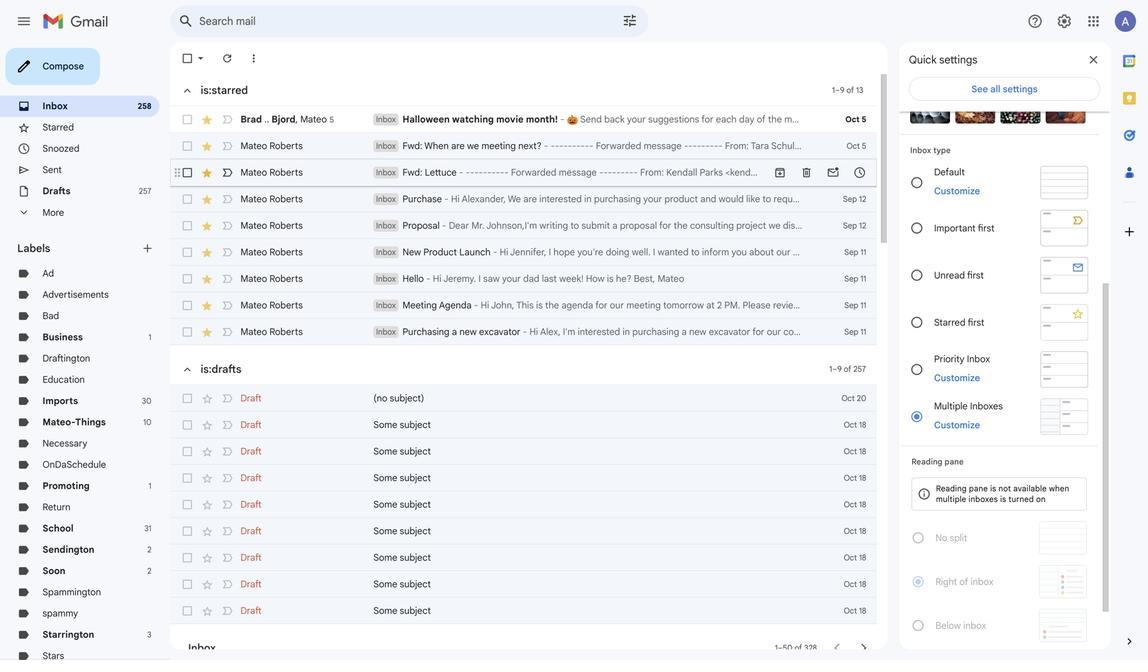 Task type: vqa. For each thing, say whether or not it's contained in the screenshot.


Task type: describe. For each thing, give the bounding box(es) containing it.
1 for 328
[[775, 644, 778, 654]]

start...
[[828, 114, 855, 125]]

6 oct 18 from the top
[[844, 553, 867, 563]]

spammy link
[[43, 608, 78, 620]]

12 row from the top
[[170, 439, 877, 465]]

inbox for proposal
[[376, 221, 396, 231]]

first for starred first
[[968, 317, 985, 328]]

reading pane
[[912, 457, 964, 467]]

3 18 from the top
[[859, 474, 867, 483]]

toolbar inside "row"
[[767, 166, 873, 179]]

see all settings button
[[909, 77, 1101, 101]]

- right proposal
[[442, 220, 447, 232]]

all
[[991, 83, 1001, 95]]

support image
[[1027, 13, 1043, 29]]

oct for "row" containing brad
[[846, 115, 860, 125]]

oct for 18th "row" from the top of the main content containing is:starred
[[844, 606, 857, 616]]

oct 5 for fwd: when are we meeting next?
[[847, 141, 867, 151]]

5 18 from the top
[[859, 527, 867, 537]]

mateo-things
[[43, 417, 106, 428]]

1 place from the left
[[957, 114, 980, 125]]

oct for 16th "row"
[[844, 553, 857, 563]]

roberts for purchase
[[270, 193, 303, 205]]

mateo for purchasing a new excavator
[[241, 326, 267, 338]]

– for is:starred
[[835, 85, 840, 95]]

17 row from the top
[[170, 572, 877, 598]]

mateo roberts for purchasing
[[241, 326, 303, 338]]

subject for 18th "row" from the top of the main content containing is:starred
[[400, 605, 431, 617]]

3 11 from the top
[[861, 301, 867, 311]]

oct 5 for halloween watching movie month!
[[846, 115, 867, 125]]

8 oct 18 from the top
[[844, 606, 867, 616]]

1 draft from the top
[[241, 393, 262, 404]]

257 inside labels navigation
[[139, 186, 152, 196]]

starred link
[[43, 122, 74, 133]]

unread
[[934, 270, 965, 281]]

unread first
[[934, 270, 984, 281]]

is:drafts
[[201, 363, 241, 376]]

2 vertical spatial is
[[1000, 495, 1007, 505]]

some subject link for 5th "row" from the bottom of the main content containing is:starred
[[373, 498, 804, 512]]

each
[[716, 114, 737, 125]]

bad
[[43, 310, 59, 322]]

mateo for new product launch
[[241, 247, 267, 258]]

inboxes
[[970, 401, 1003, 412]]

3 some subject from the top
[[373, 473, 431, 484]]

1 a from the left
[[923, 114, 929, 125]]

1 for 13
[[832, 85, 835, 95]]

sendington link
[[43, 544, 94, 556]]

3 sep 11 from the top
[[845, 301, 867, 311]]

refresh image
[[221, 52, 234, 65]]

7 some from the top
[[373, 579, 397, 590]]

of up oct 20
[[844, 365, 852, 374]]

– for is:drafts
[[833, 365, 837, 374]]

1 50 of 328
[[775, 644, 817, 654]]

education
[[43, 374, 85, 386]]

31
[[144, 524, 152, 534]]

school link
[[43, 523, 74, 535]]

of right 50
[[795, 644, 802, 654]]

10 row from the top
[[170, 385, 877, 412]]

inbox proposal -
[[376, 220, 449, 232]]

2 draft from the top
[[241, 419, 262, 431]]

reading pane is not available when multiple inboxes is turned on
[[936, 484, 1070, 505]]

sep for -
[[845, 301, 859, 311]]

necessary link
[[43, 438, 87, 450]]

5 inside the brad .. bjord , mateo 5
[[330, 115, 334, 125]]

purchase
[[403, 193, 442, 205]]

sent
[[43, 164, 62, 176]]

6 draft from the top
[[241, 526, 262, 537]]

2 oct 18 from the top
[[844, 447, 867, 457]]

7 row from the top
[[170, 266, 877, 292]]

5 oct 18 from the top
[[844, 527, 867, 537]]

9 for is:starred
[[840, 85, 845, 95]]

promoting link
[[43, 480, 90, 492]]

watching
[[452, 114, 494, 125]]

5 some subject from the top
[[373, 526, 431, 537]]

,
[[296, 113, 298, 125]]

oct for 13th "row" from the top
[[844, 474, 857, 483]]

mateo-things link
[[43, 417, 106, 428]]

inbox for hello
[[376, 274, 396, 284]]

some subject link for 17th "row"
[[373, 578, 804, 591]]

we
[[467, 140, 479, 152]]

fwd: for fwd: lettuce
[[403, 167, 423, 178]]

20
[[857, 394, 867, 404]]

advertisements link
[[43, 289, 109, 301]]

6 row from the top
[[170, 239, 877, 266]]

a
[[452, 326, 457, 338]]

- left hi
[[426, 273, 431, 285]]

when
[[1049, 484, 1070, 494]]

mateo-
[[43, 417, 75, 428]]

not
[[999, 484, 1011, 494]]

5 for fwd: when are we meeting next?
[[862, 141, 867, 151]]

subject for 13th "row" from the top
[[400, 473, 431, 484]]

row containing brad
[[170, 106, 1046, 133]]

subject for 8th "row" from the bottom of the main content containing is:starred
[[400, 419, 431, 431]]

inbox purchase -
[[376, 193, 451, 205]]

16 row from the top
[[170, 545, 877, 572]]

starred first
[[934, 317, 985, 328]]

pane for reading pane is not available when multiple inboxes is turned on
[[969, 484, 988, 494]]

week!
[[559, 273, 584, 285]]

oct for 8th "row" from the bottom of the main content containing is:starred
[[844, 420, 857, 430]]

2 for soon
[[147, 567, 152, 577]]

18 row from the top
[[170, 598, 877, 625]]

return
[[43, 502, 71, 513]]

1 quiet from the left
[[931, 114, 954, 125]]

sep for new
[[845, 327, 859, 337]]

- right agenda
[[474, 300, 478, 311]]

8 18 from the top
[[859, 606, 867, 616]]

- left send
[[558, 114, 567, 125]]

2 mateo roberts from the top
[[241, 167, 303, 178]]

11 for excavator
[[861, 327, 867, 337]]

- right excavator
[[523, 326, 527, 338]]

halloween
[[403, 114, 450, 125]]

(no subject)
[[373, 393, 424, 404]]

draftington
[[43, 353, 90, 365]]

5 draft from the top
[[241, 499, 262, 511]]

multiple
[[934, 401, 968, 412]]

advanced search options image
[[617, 7, 643, 34]]

mateo for fwd: when are we meeting next?
[[241, 140, 267, 152]]

ondaschedule
[[43, 459, 106, 471]]

suggestions
[[648, 114, 699, 125]]

on
[[1037, 495, 1046, 505]]

3
[[147, 630, 152, 640]]

1 vertical spatial 257
[[854, 365, 866, 374]]

some subject link for 18th "row" from the top of the main content containing is:starred
[[373, 605, 804, 618]]

15 row from the top
[[170, 518, 877, 545]]

4 oct 18 from the top
[[844, 500, 867, 510]]

reading pane element
[[912, 457, 1087, 467]]

he?
[[616, 273, 632, 285]]

first for unread first
[[967, 270, 984, 281]]

7 18 from the top
[[859, 580, 867, 590]]

snoozed link
[[43, 143, 80, 155]]

ondaschedule link
[[43, 459, 106, 471]]

2 roberts from the top
[[270, 167, 303, 178]]

- right next?
[[544, 140, 548, 152]]

roberts for new product launch
[[270, 247, 303, 258]]

8 row from the top
[[170, 292, 877, 319]]

subject for 15th "row" from the top of the main content containing is:starred
[[400, 526, 431, 537]]

important first
[[934, 222, 995, 234]]

6 some from the top
[[373, 552, 397, 564]]

(no
[[373, 393, 388, 404]]

inbox purchasing a new excavator -
[[376, 326, 530, 338]]

brad
[[241, 113, 262, 125]]

subject for 17th "row"
[[400, 579, 431, 590]]

business link
[[43, 332, 83, 343]]

customize button for default
[[926, 183, 988, 199]]

mateo roberts for purchase
[[241, 193, 303, 205]]

necessary
[[43, 438, 87, 450]]

sep 12 for purchase
[[843, 194, 867, 204]]

customize for multiple inboxes
[[934, 420, 980, 431]]

2 month! from the left
[[785, 114, 814, 125]]

inbox for meeting agenda
[[376, 301, 396, 311]]

2 quiet from the left
[[990, 114, 1013, 125]]

roberts for proposal
[[270, 220, 303, 232]]

excavator
[[479, 326, 521, 338]]

roberts for hello
[[270, 273, 303, 285]]

ad link
[[43, 268, 54, 279]]

4 18 from the top
[[859, 500, 867, 510]]

priority inbox
[[934, 353, 990, 365]]

4 row from the top
[[170, 186, 877, 213]]

1 month! from the left
[[526, 114, 558, 125]]

roberts for fwd: when are we meeting next?
[[270, 140, 303, 152]]

imports
[[43, 395, 78, 407]]

dad
[[523, 273, 540, 285]]

starred for starred first
[[934, 317, 966, 328]]

1 some from the top
[[373, 419, 397, 431]]

🎃 image
[[567, 115, 578, 126]]

inbox fwd: lettuce -
[[376, 167, 466, 178]]

things
[[75, 417, 106, 428]]

hi
[[433, 273, 442, 285]]

imports link
[[43, 395, 78, 407]]

reading for reading pane
[[912, 457, 943, 467]]

14 row from the top
[[170, 492, 877, 518]]

sep 11 for excavator
[[845, 327, 867, 337]]

i
[[479, 273, 481, 285]]

important
[[934, 222, 976, 234]]

13 row from the top
[[170, 465, 877, 492]]

first for important first
[[978, 222, 995, 234]]

draftington link
[[43, 353, 90, 365]]

inbox fwd: when are we meeting next? -
[[376, 140, 551, 152]]

more image
[[247, 52, 261, 65]]

inbox link
[[43, 100, 68, 112]]

customize for default
[[934, 185, 980, 197]]

mateo roberts for fwd:
[[241, 140, 303, 152]]

how
[[586, 273, 605, 285]]

1 some subject from the top
[[373, 419, 431, 431]]

see
[[972, 83, 988, 95]]

mateo roberts for meeting
[[241, 300, 303, 311]]

2 row from the top
[[170, 133, 877, 159]]

3 oct 18 from the top
[[844, 474, 867, 483]]

customize button for multiple inboxes
[[926, 418, 988, 433]]

spammy
[[43, 608, 78, 620]]

1 18 from the top
[[859, 420, 867, 430]]



Task type: locate. For each thing, give the bounding box(es) containing it.
2 place from the left
[[1015, 114, 1039, 125]]

inbox inside inbox hello - hi jeremy. i saw your dad last week! how is he? best, mateo
[[376, 274, 396, 284]]

oct for 15th "row" from the top of the main content containing is:starred
[[844, 527, 857, 537]]

4 roberts from the top
[[270, 220, 303, 232]]

subject for 12th "row"
[[400, 446, 431, 458]]

advertisements
[[43, 289, 109, 301]]

inbox for fwd: lettuce
[[376, 168, 396, 178]]

7 roberts from the top
[[270, 300, 303, 311]]

some subject link for 15th "row" from the top of the main content containing is:starred
[[373, 525, 804, 538]]

11 for jeremy.
[[861, 274, 867, 284]]

9 up oct 20
[[837, 365, 842, 374]]

6 subject from the top
[[400, 552, 431, 564]]

soon link
[[43, 566, 65, 577]]

None checkbox
[[181, 299, 194, 312], [181, 326, 194, 339], [181, 472, 194, 485], [181, 525, 194, 538], [181, 578, 194, 591], [181, 605, 194, 618], [181, 299, 194, 312], [181, 326, 194, 339], [181, 472, 194, 485], [181, 525, 194, 538], [181, 578, 194, 591], [181, 605, 194, 618]]

settings right all at the right of the page
[[1003, 83, 1038, 95]]

12 for purchase
[[859, 194, 867, 204]]

9 for is:drafts
[[837, 365, 842, 374]]

starred up priority
[[934, 317, 966, 328]]

1 vertical spatial oct 5
[[847, 141, 867, 151]]

1 horizontal spatial your
[[627, 114, 646, 125]]

0 vertical spatial 257
[[139, 186, 152, 196]]

inbox inside "inbox new product launch -"
[[376, 248, 396, 258]]

a
[[923, 114, 929, 125], [982, 114, 988, 125]]

oct 20
[[842, 394, 867, 404]]

inbox inside inbox fwd: lettuce -
[[376, 168, 396, 178]]

customize down priority inbox
[[934, 372, 980, 384]]

2 vertical spatial first
[[968, 317, 985, 328]]

2 customize from the top
[[934, 372, 980, 384]]

gmail image
[[43, 8, 115, 35]]

1 sep 11 from the top
[[845, 248, 867, 258]]

- right purchase at the top of page
[[444, 193, 449, 205]]

customize down multiple
[[934, 420, 980, 431]]

customize button down multiple
[[926, 418, 988, 433]]

4 draft from the top
[[241, 473, 262, 484]]

hell
[[906, 114, 921, 125]]

2 some subject from the top
[[373, 446, 431, 458]]

1 vertical spatial 12
[[859, 221, 867, 231]]

roberts
[[270, 140, 303, 152], [270, 167, 303, 178], [270, 193, 303, 205], [270, 220, 303, 232], [270, 247, 303, 258], [270, 273, 303, 285], [270, 300, 303, 311], [270, 326, 303, 338]]

7 some subject link from the top
[[373, 578, 804, 591]]

3 customize button from the top
[[926, 418, 988, 433]]

is left he?
[[607, 273, 614, 285]]

quiet down see all settings
[[990, 114, 1013, 125]]

1 vertical spatial is
[[991, 484, 997, 494]]

inbox for purchasing a new excavator
[[376, 327, 396, 337]]

2 18 from the top
[[859, 447, 867, 457]]

of left 13 at top
[[847, 85, 854, 95]]

1 vertical spatial 9
[[837, 365, 842, 374]]

9 draft from the top
[[241, 605, 262, 617]]

labels
[[17, 242, 50, 255]]

starred inside labels navigation
[[43, 122, 74, 133]]

starrington link
[[43, 629, 94, 641]]

inbox for fwd: when are we meeting next?
[[376, 141, 396, 151]]

0 vertical spatial settings
[[940, 53, 978, 66]]

inbox new product launch -
[[376, 247, 500, 258]]

3 customize from the top
[[934, 420, 980, 431]]

0 vertical spatial first
[[978, 222, 995, 234]]

50
[[783, 644, 793, 654]]

2 fwd: from the top
[[403, 167, 423, 178]]

sep for launch
[[845, 248, 859, 258]]

inbox inside the "inbox purchase -"
[[376, 194, 396, 204]]

soon
[[43, 566, 65, 577]]

1 vertical spatial fwd:
[[403, 167, 423, 178]]

5 subject from the top
[[400, 526, 431, 537]]

6 some subject from the top
[[373, 552, 431, 564]]

starred for starred link
[[43, 122, 74, 133]]

lettuce
[[425, 167, 457, 178]]

1 horizontal spatial quiet
[[990, 114, 1013, 125]]

place down see all settings button
[[1015, 114, 1039, 125]]

0 horizontal spatial your
[[502, 273, 521, 285]]

default
[[934, 166, 965, 178]]

2 sep 12 from the top
[[843, 221, 867, 231]]

your right back
[[627, 114, 646, 125]]

fwd: up the "inbox purchase -"
[[403, 167, 423, 178]]

1 sep 12 from the top
[[843, 194, 867, 204]]

reading inside reading pane is not available when multiple inboxes is turned on
[[936, 484, 967, 494]]

quick settings element
[[909, 53, 978, 77]]

pane inside reading pane is not available when multiple inboxes is turned on
[[969, 484, 988, 494]]

7 draft from the top
[[241, 552, 262, 564]]

0 vertical spatial reading
[[912, 457, 943, 467]]

0 horizontal spatial settings
[[940, 53, 978, 66]]

0 vertical spatial 9
[[840, 85, 845, 95]]

0 vertical spatial fwd:
[[403, 140, 423, 152]]

of inside "row"
[[757, 114, 766, 125]]

inbox inside the inbox purchasing a new excavator -
[[376, 327, 396, 337]]

1 vertical spatial sep 12
[[843, 221, 867, 231]]

movie
[[496, 114, 524, 125]]

month! up next?
[[526, 114, 558, 125]]

3 roberts from the top
[[270, 193, 303, 205]]

4 mateo roberts from the top
[[241, 220, 303, 232]]

328
[[804, 644, 817, 654]]

9 row from the top
[[170, 319, 877, 346]]

1 vertical spatial –
[[833, 365, 837, 374]]

1 vertical spatial pane
[[969, 484, 988, 494]]

sep 11 for -
[[845, 248, 867, 258]]

launch
[[459, 247, 491, 258]]

tab list
[[1111, 43, 1148, 613]]

3 row from the top
[[170, 159, 877, 186]]

inbox inside the inbox meeting agenda -
[[376, 301, 396, 311]]

mateo for meeting agenda
[[241, 300, 267, 311]]

first up priority inbox
[[968, 317, 985, 328]]

school
[[43, 523, 74, 535]]

30
[[142, 396, 152, 406]]

proposal
[[403, 220, 440, 232]]

1 subject from the top
[[400, 419, 431, 431]]

reading pane is not available when multiple inboxes is turned on element
[[912, 478, 1087, 511]]

1 horizontal spatial pane
[[969, 484, 988, 494]]

is left not
[[991, 484, 997, 494]]

new
[[403, 247, 421, 258]]

2 vertical spatial customize button
[[926, 418, 988, 433]]

is inside "row"
[[607, 273, 614, 285]]

oct for 2nd "row" from the top
[[847, 141, 860, 151]]

quiet right hell
[[931, 114, 954, 125]]

6 some subject link from the top
[[373, 552, 804, 565]]

5 for halloween watching movie month!
[[862, 115, 867, 125]]

0 horizontal spatial 257
[[139, 186, 152, 196]]

1 oct 18 from the top
[[844, 420, 867, 430]]

4 sep 11 from the top
[[845, 327, 867, 337]]

inbox for new product launch
[[376, 248, 396, 258]]

settings image
[[1057, 13, 1073, 29]]

of
[[847, 85, 854, 95], [757, 114, 766, 125], [844, 365, 852, 374], [795, 644, 802, 654]]

some subject link for 16th "row"
[[373, 552, 804, 565]]

subject for 16th "row"
[[400, 552, 431, 564]]

1 vertical spatial first
[[967, 270, 984, 281]]

send back your suggestions for each day of the month! i'll start... drag  me to hell a quiet place a quiet place 2
[[578, 114, 1046, 125]]

see all settings
[[972, 83, 1038, 95]]

search mail image
[[174, 9, 198, 33]]

3 some from the top
[[373, 473, 397, 484]]

0 vertical spatial 12
[[859, 194, 867, 204]]

roberts for purchasing a new excavator
[[270, 326, 303, 338]]

11
[[861, 248, 867, 258], [861, 274, 867, 284], [861, 301, 867, 311], [861, 327, 867, 337]]

oct 5 down 13 at top
[[846, 115, 867, 125]]

inboxes
[[969, 495, 998, 505]]

month! left i'll on the top of the page
[[785, 114, 814, 125]]

pane up multiple
[[945, 457, 964, 467]]

1 horizontal spatial a
[[982, 114, 988, 125]]

2 subject from the top
[[400, 446, 431, 458]]

of left the
[[757, 114, 766, 125]]

4 subject from the top
[[400, 499, 431, 511]]

drag
[[857, 114, 877, 125]]

priority
[[934, 353, 965, 365]]

oct for 9th "row" from the bottom
[[842, 394, 855, 404]]

labels navigation
[[0, 43, 170, 661]]

0 horizontal spatial starred
[[43, 122, 74, 133]]

oct 18
[[844, 420, 867, 430], [844, 447, 867, 457], [844, 474, 867, 483], [844, 500, 867, 510], [844, 527, 867, 537], [844, 553, 867, 563], [844, 580, 867, 590], [844, 606, 867, 616]]

bjord
[[272, 113, 296, 125]]

4 some subject from the top
[[373, 499, 431, 511]]

back
[[604, 114, 625, 125]]

None search field
[[170, 5, 649, 37]]

subject for 5th "row" from the bottom of the main content containing is:starred
[[400, 499, 431, 511]]

0 horizontal spatial month!
[[526, 114, 558, 125]]

ad
[[43, 268, 54, 279]]

6 roberts from the top
[[270, 273, 303, 285]]

2 some from the top
[[373, 446, 397, 458]]

pane up inboxes
[[969, 484, 988, 494]]

0 vertical spatial starred
[[43, 122, 74, 133]]

some subject link for 13th "row" from the top
[[373, 472, 804, 485]]

1 some subject link from the top
[[373, 419, 804, 432]]

0 vertical spatial –
[[835, 85, 840, 95]]

subject)
[[390, 393, 424, 404]]

i'll
[[816, 114, 825, 125]]

4 some subject link from the top
[[373, 498, 804, 512]]

customize button down priority inbox
[[926, 370, 988, 386]]

7 subject from the top
[[400, 579, 431, 590]]

is down not
[[1000, 495, 1007, 505]]

2 vertical spatial customize
[[934, 420, 980, 431]]

1 12 from the top
[[859, 194, 867, 204]]

oct for 12th "row"
[[844, 447, 857, 457]]

5 mateo roberts from the top
[[241, 247, 303, 258]]

0 horizontal spatial place
[[957, 114, 980, 125]]

mateo roberts for hello
[[241, 273, 303, 285]]

is
[[607, 273, 614, 285], [991, 484, 997, 494], [1000, 495, 1007, 505]]

spammington link
[[43, 587, 101, 598]]

sep 11
[[845, 248, 867, 258], [845, 274, 867, 284], [845, 301, 867, 311], [845, 327, 867, 337]]

pane for reading pane
[[945, 457, 964, 467]]

customize button
[[926, 183, 988, 199], [926, 370, 988, 386], [926, 418, 988, 433]]

when
[[425, 140, 449, 152]]

1 horizontal spatial starred
[[934, 317, 966, 328]]

1 vertical spatial 2
[[147, 545, 152, 555]]

–
[[835, 85, 840, 95], [833, 365, 837, 374]]

to
[[895, 114, 904, 125]]

0 horizontal spatial quiet
[[931, 114, 954, 125]]

0 horizontal spatial is
[[607, 273, 614, 285]]

roberts for meeting agenda
[[270, 300, 303, 311]]

compose button
[[5, 48, 100, 85]]

settings right 'quick'
[[940, 53, 978, 66]]

toolbar
[[767, 166, 873, 179]]

6 18 from the top
[[859, 553, 867, 563]]

meeting
[[403, 300, 437, 311]]

some
[[373, 419, 397, 431], [373, 446, 397, 458], [373, 473, 397, 484], [373, 499, 397, 511], [373, 526, 397, 537], [373, 552, 397, 564], [373, 579, 397, 590], [373, 605, 397, 617]]

customize button for priority inbox
[[926, 370, 988, 386]]

place down see
[[957, 114, 980, 125]]

fwd: for fwd: when are we meeting next?
[[403, 140, 423, 152]]

fwd: left when
[[403, 140, 423, 152]]

1 for 257
[[830, 365, 833, 374]]

row
[[170, 106, 1046, 133], [170, 133, 877, 159], [170, 159, 877, 186], [170, 186, 877, 213], [170, 213, 877, 239], [170, 239, 877, 266], [170, 266, 877, 292], [170, 292, 877, 319], [170, 319, 877, 346], [170, 385, 877, 412], [170, 412, 877, 439], [170, 439, 877, 465], [170, 465, 877, 492], [170, 492, 877, 518], [170, 518, 877, 545], [170, 545, 877, 572], [170, 572, 877, 598], [170, 598, 877, 625]]

mateo for proposal
[[241, 220, 267, 232]]

product
[[424, 247, 457, 258]]

mateo roberts for proposal
[[241, 220, 303, 232]]

258
[[138, 101, 152, 111]]

labels heading
[[17, 242, 141, 255]]

customize button down default
[[926, 183, 988, 199]]

inbox inside labels navigation
[[43, 100, 68, 112]]

1 horizontal spatial month!
[[785, 114, 814, 125]]

a down see
[[982, 114, 988, 125]]

mateo roberts for new
[[241, 247, 303, 258]]

- right lettuce
[[459, 167, 464, 178]]

mateo roberts
[[241, 140, 303, 152], [241, 167, 303, 178], [241, 193, 303, 205], [241, 220, 303, 232], [241, 247, 303, 258], [241, 273, 303, 285], [241, 300, 303, 311], [241, 326, 303, 338]]

some subject link for 8th "row" from the bottom of the main content containing is:starred
[[373, 419, 804, 432]]

..
[[264, 113, 269, 125]]

inbox type element
[[910, 146, 1089, 156]]

1 vertical spatial customize
[[934, 372, 980, 384]]

customize down default
[[934, 185, 980, 197]]

1 vertical spatial customize button
[[926, 370, 988, 386]]

sep 12 for proposal
[[843, 221, 867, 231]]

3 draft from the top
[[241, 446, 262, 458]]

12 for proposal
[[859, 221, 867, 231]]

5 right ,
[[330, 115, 334, 125]]

drafts
[[43, 185, 71, 197]]

inbox inside inbox fwd: when are we meeting next? -
[[376, 141, 396, 151]]

main menu image
[[16, 13, 32, 29]]

quick
[[909, 53, 937, 66]]

0 horizontal spatial pane
[[945, 457, 964, 467]]

5 left me
[[862, 115, 867, 125]]

8 subject from the top
[[400, 605, 431, 617]]

inbox
[[43, 100, 68, 112], [376, 115, 396, 125], [376, 141, 396, 151], [910, 146, 932, 156], [376, 168, 396, 178], [376, 194, 396, 204], [376, 221, 396, 231], [376, 248, 396, 258], [376, 274, 396, 284], [376, 301, 396, 311], [376, 327, 396, 337], [967, 353, 990, 365], [188, 642, 216, 655]]

1 vertical spatial starred
[[934, 317, 966, 328]]

settings inside button
[[1003, 83, 1038, 95]]

0 vertical spatial sep 12
[[843, 194, 867, 204]]

8 some from the top
[[373, 605, 397, 617]]

2 inside "row"
[[1041, 114, 1046, 125]]

0 vertical spatial your
[[627, 114, 646, 125]]

5 some from the top
[[373, 526, 397, 537]]

first right unread
[[967, 270, 984, 281]]

inbox for halloween watching movie month!
[[376, 115, 396, 125]]

1 horizontal spatial 257
[[854, 365, 866, 374]]

4 some from the top
[[373, 499, 397, 511]]

main content containing is:starred
[[170, 43, 1046, 661]]

a right hell
[[923, 114, 929, 125]]

1 – 9 of 13
[[832, 85, 864, 95]]

multiple inboxes
[[934, 401, 1003, 412]]

reading
[[912, 457, 943, 467], [936, 484, 967, 494]]

mateo
[[300, 113, 327, 125], [241, 140, 267, 152], [241, 167, 267, 178], [241, 193, 267, 205], [241, 220, 267, 232], [241, 247, 267, 258], [241, 273, 267, 285], [658, 273, 684, 285], [241, 300, 267, 311], [241, 326, 267, 338]]

some subject link for 12th "row"
[[373, 445, 804, 459]]

Search mail text field
[[199, 15, 585, 28]]

0 vertical spatial customize
[[934, 185, 980, 197]]

257
[[139, 186, 152, 196], [854, 365, 866, 374]]

5 some subject link from the top
[[373, 525, 804, 538]]

return link
[[43, 502, 71, 513]]

11 for -
[[861, 248, 867, 258]]

multiple
[[936, 495, 967, 505]]

starred up the snoozed
[[43, 122, 74, 133]]

5 row from the top
[[170, 213, 877, 239]]

your left dad
[[502, 273, 521, 285]]

business
[[43, 332, 83, 343]]

oct for 5th "row" from the bottom of the main content containing is:starred
[[844, 500, 857, 510]]

reading for reading pane is not available when multiple inboxes is turned on
[[936, 484, 967, 494]]

1 horizontal spatial is
[[991, 484, 997, 494]]

customize for priority inbox
[[934, 372, 980, 384]]

draft
[[241, 393, 262, 404], [241, 419, 262, 431], [241, 446, 262, 458], [241, 473, 262, 484], [241, 499, 262, 511], [241, 526, 262, 537], [241, 552, 262, 564], [241, 579, 262, 590], [241, 605, 262, 617]]

0 vertical spatial customize button
[[926, 183, 988, 199]]

5 roberts from the top
[[270, 247, 303, 258]]

5
[[862, 115, 867, 125], [330, 115, 334, 125], [862, 141, 867, 151]]

2 a from the left
[[982, 114, 988, 125]]

mateo for purchase
[[241, 193, 267, 205]]

education link
[[43, 374, 85, 386]]

best,
[[634, 273, 655, 285]]

11 row from the top
[[170, 412, 877, 439]]

8 roberts from the top
[[270, 326, 303, 338]]

1 vertical spatial settings
[[1003, 83, 1038, 95]]

7 oct 18 from the top
[[844, 580, 867, 590]]

main content
[[170, 43, 1046, 661]]

starred
[[43, 122, 74, 133], [934, 317, 966, 328]]

1 mateo roberts from the top
[[241, 140, 303, 152]]

5 down drag
[[862, 141, 867, 151]]

inbox inside inbox proposal -
[[376, 221, 396, 231]]

0 vertical spatial 2
[[1041, 114, 1046, 125]]

7 some subject from the top
[[373, 579, 431, 590]]

1 row from the top
[[170, 106, 1046, 133]]

10
[[143, 418, 152, 428]]

1 vertical spatial reading
[[936, 484, 967, 494]]

0 vertical spatial is
[[607, 273, 614, 285]]

6 mateo roberts from the top
[[241, 273, 303, 285]]

oct 5 down drag
[[847, 141, 867, 151]]

1 horizontal spatial settings
[[1003, 83, 1038, 95]]

sep for hi
[[845, 274, 859, 284]]

None checkbox
[[181, 52, 194, 65], [181, 113, 194, 126], [181, 140, 194, 153], [181, 166, 194, 179], [181, 193, 194, 206], [181, 219, 194, 233], [181, 246, 194, 259], [181, 272, 194, 286], [181, 392, 194, 405], [181, 419, 194, 432], [181, 445, 194, 459], [181, 498, 194, 512], [181, 552, 194, 565], [181, 52, 194, 65], [181, 113, 194, 126], [181, 140, 194, 153], [181, 166, 194, 179], [181, 193, 194, 206], [181, 219, 194, 233], [181, 246, 194, 259], [181, 272, 194, 286], [181, 392, 194, 405], [181, 419, 194, 432], [181, 445, 194, 459], [181, 498, 194, 512], [181, 552, 194, 565]]

oct
[[846, 115, 860, 125], [847, 141, 860, 151], [842, 394, 855, 404], [844, 420, 857, 430], [844, 447, 857, 457], [844, 474, 857, 483], [844, 500, 857, 510], [844, 527, 857, 537], [844, 553, 857, 563], [844, 580, 857, 590], [844, 606, 857, 616]]

drafts link
[[43, 185, 71, 197]]

3 some subject link from the top
[[373, 472, 804, 485]]

day
[[739, 114, 755, 125]]

for
[[702, 114, 714, 125]]

- right launch
[[493, 247, 497, 258]]

8 some subject from the top
[[373, 605, 431, 617]]

oct for 17th "row"
[[844, 580, 857, 590]]

0 vertical spatial pane
[[945, 457, 964, 467]]

mateo for hello
[[241, 273, 267, 285]]

8 mateo roberts from the top
[[241, 326, 303, 338]]

inbox for purchase
[[376, 194, 396, 204]]

2 customize button from the top
[[926, 370, 988, 386]]

0 horizontal spatial a
[[923, 114, 929, 125]]

9 left 13 at top
[[840, 85, 845, 95]]

0 vertical spatial oct 5
[[846, 115, 867, 125]]

sep 11 for jeremy.
[[845, 274, 867, 284]]

1 vertical spatial your
[[502, 273, 521, 285]]

1 horizontal spatial place
[[1015, 114, 1039, 125]]

8 draft from the top
[[241, 579, 262, 590]]

agenda
[[439, 300, 472, 311]]

inbox inside inbox halloween watching movie month!
[[376, 115, 396, 125]]

2 for sendington
[[147, 545, 152, 555]]

2 horizontal spatial is
[[1000, 495, 1007, 505]]

1 customize button from the top
[[926, 183, 988, 199]]

more
[[43, 207, 64, 218]]

me
[[880, 114, 893, 125]]

2 vertical spatial 2
[[147, 567, 152, 577]]

first right important
[[978, 222, 995, 234]]

2 sep 11 from the top
[[845, 274, 867, 284]]

sent link
[[43, 164, 62, 176]]

1 11 from the top
[[861, 248, 867, 258]]

compose
[[43, 60, 84, 72]]

9
[[840, 85, 845, 95], [837, 365, 842, 374]]

3 subject from the top
[[400, 473, 431, 484]]



